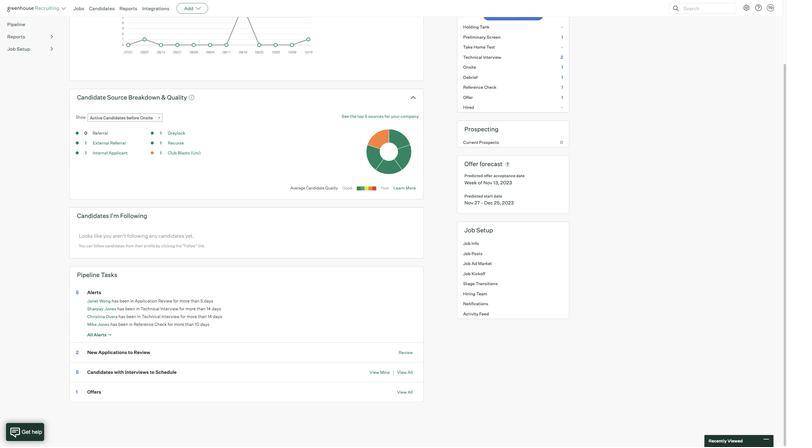 Task type: vqa. For each thing, say whether or not it's contained in the screenshot.


Task type: locate. For each thing, give the bounding box(es) containing it.
pipeline
[[7, 21, 25, 27], [77, 271, 100, 279]]

0 horizontal spatial new
[[76, 5, 86, 10]]

job for the 'job ad market' link
[[463, 261, 471, 266]]

0 horizontal spatial reference
[[134, 322, 154, 328]]

pipeline inside pipeline link
[[7, 21, 25, 27]]

0 vertical spatial referral
[[93, 131, 108, 136]]

1 link left greylock link
[[155, 130, 167, 137]]

2 5 link from the top
[[76, 370, 86, 376]]

internal applicant
[[93, 151, 128, 156]]

applications for new applications
[[87, 5, 113, 10]]

0 vertical spatial 5 link
[[76, 290, 86, 296]]

1 vertical spatial 14
[[208, 314, 212, 320]]

0 horizontal spatial 0
[[84, 131, 87, 136]]

1 view all link from the top
[[397, 370, 413, 375]]

learn
[[393, 185, 405, 191]]

1 vertical spatial offer
[[464, 160, 478, 168]]

0 vertical spatial 14
[[207, 307, 211, 312]]

1 link left club
[[155, 150, 167, 157]]

to
[[128, 350, 133, 356], [150, 370, 154, 376]]

integrations link
[[142, 5, 169, 11]]

0 horizontal spatial quality
[[167, 94, 187, 101]]

reference down application
[[134, 322, 154, 328]]

mike
[[87, 322, 97, 327]]

1 horizontal spatial setup
[[476, 227, 493, 234]]

reports up job setup 'link' at left
[[7, 34, 25, 40]]

job for job kickoff link
[[463, 271, 471, 276]]

hiring team
[[463, 292, 487, 297]]

1 vertical spatial applications
[[508, 12, 533, 17]]

0 vertical spatial 0
[[84, 131, 87, 136]]

setup
[[17, 46, 30, 52], [476, 227, 493, 234]]

1 horizontal spatial 2
[[561, 55, 563, 60]]

been right overa
[[126, 314, 136, 320]]

current prospects
[[463, 140, 499, 145]]

referral up external at the left of the page
[[93, 131, 108, 136]]

your
[[391, 114, 400, 119]]

offer up week
[[464, 160, 478, 168]]

reference
[[463, 85, 483, 90], [134, 322, 154, 328]]

referral up applicant
[[110, 141, 126, 146]]

td
[[768, 6, 773, 10]]

view all link
[[397, 370, 413, 375], [397, 390, 413, 395]]

view down view mine | view all
[[397, 390, 407, 395]]

0 vertical spatial - link
[[457, 22, 569, 32]]

candidate up active
[[77, 94, 106, 101]]

1 vertical spatial reports
[[7, 34, 25, 40]]

0 vertical spatial candidates
[[159, 233, 184, 239]]

2 vertical spatial all
[[408, 390, 413, 395]]

pipeline left tasks
[[77, 271, 100, 279]]

job setup down pipeline link
[[7, 46, 30, 52]]

1 vertical spatial onsite
[[140, 115, 153, 120]]

candidates up like
[[77, 212, 109, 220]]

nov left "27"
[[464, 200, 473, 206]]

1 vertical spatial date
[[494, 194, 502, 199]]

clicking
[[161, 244, 175, 249]]

job
[[7, 46, 16, 52], [464, 227, 475, 234], [463, 241, 471, 246], [463, 251, 471, 256], [463, 261, 471, 266], [463, 271, 471, 276]]

5 link down pipeline tasks
[[76, 290, 86, 296]]

team
[[476, 292, 487, 297]]

1 vertical spatial candidate
[[306, 186, 324, 191]]

predicted for 27
[[464, 194, 483, 199]]

1 vertical spatial the
[[176, 244, 182, 249]]

job inside 'link'
[[7, 46, 16, 52]]

candidates down aren't
[[105, 244, 125, 249]]

0 horizontal spatial to
[[128, 350, 133, 356]]

job posts
[[463, 251, 483, 256]]

you
[[79, 244, 86, 249]]

club blasts (uni)
[[168, 151, 201, 156]]

0 horizontal spatial onsite
[[140, 115, 153, 120]]

notifications link
[[457, 299, 569, 309]]

5 link
[[76, 290, 86, 296], [76, 370, 86, 376]]

candidates link up pipeline link
[[7, 8, 53, 16]]

0 horizontal spatial the
[[176, 244, 182, 249]]

view left mine on the bottom
[[370, 370, 379, 375]]

0 vertical spatial predicted
[[464, 174, 483, 178]]

1 vertical spatial - link
[[457, 42, 569, 52]]

reports link down pipeline link
[[7, 33, 53, 40]]

candidates for right 'candidates' link
[[89, 5, 115, 11]]

offer for offer forecast
[[464, 160, 478, 168]]

candidates link right jobs link
[[89, 5, 115, 11]]

1 vertical spatial view all link
[[397, 390, 413, 395]]

transitions
[[476, 281, 498, 287]]

onsite inside "active candidates before onsite" 'link'
[[140, 115, 153, 120]]

1 link left external at the left of the page
[[80, 140, 92, 147]]

reference inside "janet wong has been in application review for more than 5 days sharpay jones has been in technical interview for more than 14 days christina overa has been in technical interview for more than 14 days mike jones has been in reference check for more than 10 days"
[[134, 322, 154, 328]]

14
[[207, 307, 211, 312], [208, 314, 212, 320]]

setup up info
[[476, 227, 493, 234]]

1 link left internal
[[80, 150, 92, 157]]

1 horizontal spatial reports
[[119, 5, 137, 11]]

1 horizontal spatial new
[[87, 350, 97, 356]]

recurse
[[168, 141, 184, 146]]

jones down christina overa link
[[98, 322, 109, 327]]

the right clicking
[[176, 244, 182, 249]]

1 horizontal spatial referral
[[110, 141, 126, 146]]

all down view mine | view all
[[408, 390, 413, 395]]

1 horizontal spatial to
[[150, 370, 154, 376]]

1 vertical spatial 0
[[560, 140, 563, 145]]

0 horizontal spatial date
[[494, 194, 502, 199]]

1 horizontal spatial reports link
[[119, 5, 137, 11]]

onsite right the "before"
[[140, 115, 153, 120]]

view for view mine | view all
[[370, 370, 379, 375]]

0 vertical spatial view all link
[[397, 370, 413, 375]]

1 vertical spatial nov
[[464, 200, 473, 206]]

1 horizontal spatial job setup
[[464, 227, 493, 234]]

candidates up pipeline link
[[7, 9, 33, 15]]

feed
[[479, 312, 489, 317]]

predicted up week
[[464, 174, 483, 178]]

0 horizontal spatial 2
[[76, 350, 79, 356]]

job ad market
[[463, 261, 492, 266]]

0 horizontal spatial nov
[[464, 200, 473, 206]]

the left top
[[350, 114, 356, 119]]

hiring team link
[[457, 289, 569, 299]]

job info link
[[457, 239, 569, 249]]

greylock link
[[168, 131, 185, 136]]

1 vertical spatial 2
[[76, 350, 79, 356]]

all down mike on the left bottom of page
[[87, 333, 93, 338]]

jobs link
[[73, 5, 84, 11]]

1 vertical spatial check
[[154, 322, 167, 328]]

to up candidates with interviews to schedule
[[128, 350, 133, 356]]

has up overa
[[117, 307, 124, 312]]

application
[[135, 299, 157, 304]]

interview
[[483, 55, 501, 60], [160, 307, 178, 312], [162, 314, 180, 320]]

0 vertical spatial job setup
[[7, 46, 30, 52]]

to left schedule
[[150, 370, 154, 376]]

candidates left with
[[87, 370, 113, 376]]

1 horizontal spatial nov
[[483, 180, 492, 186]]

view all link down view mine | view all
[[397, 390, 413, 395]]

2 vertical spatial applications
[[98, 350, 127, 356]]

external referral link
[[93, 141, 126, 146]]

5 inside "janet wong has been in application review for more than 5 days sharpay jones has been in technical interview for more than 14 days christina overa has been in technical interview for more than 14 days mike jones has been in reference check for more than 10 days"
[[200, 299, 203, 304]]

candidates link
[[89, 5, 115, 11], [7, 8, 53, 16]]

0 vertical spatial offer
[[463, 95, 473, 100]]

review up view mine | view all
[[399, 350, 413, 355]]

reports left integrations "link" in the left top of the page
[[119, 5, 137, 11]]

view right |
[[397, 370, 407, 375]]

job for job setup 'link' at left
[[7, 46, 16, 52]]

job setup
[[7, 46, 30, 52], [464, 227, 493, 234]]

1 vertical spatial pipeline
[[77, 271, 100, 279]]

following
[[120, 212, 147, 220]]

new
[[76, 5, 86, 10], [87, 350, 97, 356]]

learn more link
[[393, 185, 416, 191]]

reports link left integrations "link" in the left top of the page
[[119, 5, 137, 11]]

-
[[561, 24, 563, 29], [561, 45, 563, 50], [561, 105, 563, 110], [481, 200, 483, 206]]

0 horizontal spatial candidates
[[105, 244, 125, 249]]

date up 25,
[[494, 194, 502, 199]]

onsite up debrief
[[463, 65, 476, 70]]

posts
[[472, 251, 483, 256]]

1 link left recurse
[[155, 140, 167, 147]]

0 vertical spatial the
[[350, 114, 356, 119]]

1 horizontal spatial reference
[[463, 85, 483, 90]]

job kickoff link
[[457, 269, 569, 279]]

2 vertical spatial technical
[[142, 314, 161, 320]]

1 horizontal spatial the
[[350, 114, 356, 119]]

been right mike jones link
[[118, 322, 128, 328]]

0 vertical spatial check
[[484, 85, 496, 90]]

date inside the predicted start date nov 27 - dec 25, 2023
[[494, 194, 502, 199]]

candidate source data is not real-time. data may take up to two days to reflect accurately. image
[[189, 95, 195, 101]]

1 vertical spatial predicted
[[464, 194, 483, 199]]

2 vertical spatial - link
[[457, 102, 569, 113]]

1 predicted from the top
[[464, 174, 483, 178]]

1 vertical spatial reports link
[[7, 33, 53, 40]]

nov inside the predicted start date nov 27 - dec 25, 2023
[[464, 200, 473, 206]]

club
[[168, 151, 177, 156]]

any
[[149, 233, 157, 239]]

review right application
[[158, 299, 172, 304]]

2023 inside the predicted start date nov 27 - dec 25, 2023
[[502, 200, 514, 206]]

0 horizontal spatial job setup
[[7, 46, 30, 52]]

job for job posts link
[[463, 251, 471, 256]]

0 vertical spatial date
[[516, 174, 525, 178]]

alerts up janet
[[87, 290, 101, 296]]

(uni)
[[191, 151, 201, 156]]

candidates right active
[[103, 115, 126, 120]]

predicted inside predicted offer acceptance date week of nov 13, 2023
[[464, 174, 483, 178]]

configure image
[[743, 4, 750, 11]]

all right |
[[408, 370, 413, 375]]

1 link
[[155, 130, 167, 137], [80, 140, 92, 147], [155, 140, 167, 147], [80, 150, 92, 157], [155, 150, 167, 157], [76, 389, 86, 395]]

you can follow candidates from their profile by clicking the "follow" link.
[[79, 244, 205, 249]]

0 vertical spatial onsite
[[463, 65, 476, 70]]

date right acceptance
[[516, 174, 525, 178]]

1 horizontal spatial candidate
[[306, 186, 324, 191]]

offer down reference check
[[463, 95, 473, 100]]

days
[[204, 299, 213, 304], [212, 307, 221, 312], [213, 314, 222, 320], [200, 322, 210, 328]]

alerts left →
[[94, 333, 107, 338]]

0 horizontal spatial referral
[[93, 131, 108, 136]]

1 horizontal spatial quality
[[325, 186, 338, 191]]

quality
[[167, 94, 187, 101], [325, 186, 338, 191]]

0 vertical spatial setup
[[17, 46, 30, 52]]

jones up overa
[[105, 307, 116, 312]]

greenhouse recruiting image
[[7, 5, 61, 12]]

0 vertical spatial to
[[128, 350, 133, 356]]

0 vertical spatial all
[[87, 333, 93, 338]]

job posts link
[[457, 249, 569, 259]]

forecast
[[480, 160, 503, 168]]

onsite
[[463, 65, 476, 70], [140, 115, 153, 120]]

predicted up "27"
[[464, 194, 483, 199]]

candidate source data is not real-time. data may take up to two days to reflect accurately. element
[[187, 92, 195, 103]]

pipeline down greenhouse recruiting image
[[7, 21, 25, 27]]

2023 inside predicted offer acceptance date week of nov 13, 2023
[[500, 180, 512, 186]]

prospecting
[[464, 125, 499, 133]]

1 5 link from the top
[[76, 290, 86, 296]]

0 vertical spatial interview
[[483, 55, 501, 60]]

1 vertical spatial 5 link
[[76, 370, 86, 376]]

5 link down 2 link
[[76, 370, 86, 376]]

notifications
[[463, 302, 488, 307]]

0 horizontal spatial reports link
[[7, 33, 53, 40]]

0 vertical spatial nov
[[483, 180, 492, 186]]

reference down debrief
[[463, 85, 483, 90]]

0 vertical spatial pipeline
[[7, 21, 25, 27]]

applicant
[[109, 151, 128, 156]]

1 horizontal spatial onsite
[[463, 65, 476, 70]]

1 vertical spatial 2023
[[502, 200, 514, 206]]

1 vertical spatial candidates
[[105, 244, 125, 249]]

0 vertical spatial applications
[[87, 5, 113, 10]]

1 horizontal spatial pipeline
[[77, 271, 100, 279]]

nov inside predicted offer acceptance date week of nov 13, 2023
[[483, 180, 492, 186]]

2 link
[[76, 350, 86, 356]]

add button
[[177, 3, 208, 14]]

view for view all
[[397, 390, 407, 395]]

nov
[[483, 180, 492, 186], [464, 200, 473, 206]]

2023 right 25,
[[502, 200, 514, 206]]

0 vertical spatial new
[[76, 5, 86, 10]]

1 vertical spatial setup
[[476, 227, 493, 234]]

1 - link from the top
[[457, 22, 569, 32]]

predicted inside the predicted start date nov 27 - dec 25, 2023
[[464, 194, 483, 199]]

candidate right "average"
[[306, 186, 324, 191]]

more
[[180, 299, 190, 304], [186, 307, 196, 312], [187, 314, 197, 320], [174, 322, 184, 328]]

job kickoff
[[463, 271, 485, 276]]

1 vertical spatial jones
[[98, 322, 109, 327]]

0 horizontal spatial pipeline
[[7, 21, 25, 27]]

2 vertical spatial interview
[[162, 314, 180, 320]]

janet
[[87, 299, 98, 304]]

view all link right |
[[397, 370, 413, 375]]

technical
[[463, 55, 482, 60], [141, 307, 159, 312], [142, 314, 161, 320]]

with
[[114, 370, 124, 376]]

pipeline for pipeline
[[7, 21, 25, 27]]

predicted
[[464, 174, 483, 178], [464, 194, 483, 199]]

new for new applications
[[76, 5, 86, 10]]

view all
[[397, 390, 413, 395]]

integrations
[[142, 5, 169, 11]]

date inside predicted offer acceptance date week of nov 13, 2023
[[516, 174, 525, 178]]

quality left good
[[325, 186, 338, 191]]

2023 down acceptance
[[500, 180, 512, 186]]

candidates right jobs link
[[89, 5, 115, 11]]

start
[[484, 194, 493, 199]]

2 predicted from the top
[[464, 194, 483, 199]]

recently
[[709, 439, 727, 444]]

0 vertical spatial 2023
[[500, 180, 512, 186]]

quality right the &
[[167, 94, 187, 101]]

setup down pipeline link
[[17, 46, 30, 52]]

nov down offer
[[483, 180, 492, 186]]

1 link for external referral
[[80, 140, 92, 147]]

stage transitions
[[463, 281, 498, 287]]

candidates up clicking
[[159, 233, 184, 239]]

0 vertical spatial 2
[[561, 55, 563, 60]]

2
[[561, 55, 563, 60], [76, 350, 79, 356]]

1 vertical spatial reference
[[134, 322, 154, 328]]

2023
[[500, 180, 512, 186], [502, 200, 514, 206]]

1 vertical spatial job setup
[[464, 227, 493, 234]]

mine
[[380, 370, 390, 375]]

top
[[357, 114, 364, 119]]

job setup up info
[[464, 227, 493, 234]]

reports
[[119, 5, 137, 11], [7, 34, 25, 40]]

1 horizontal spatial candidates
[[159, 233, 184, 239]]

- link
[[457, 22, 569, 32], [457, 42, 569, 52], [457, 102, 569, 113]]

Search text field
[[682, 4, 731, 13]]

27
[[474, 200, 480, 206]]

applications
[[87, 5, 113, 10], [508, 12, 533, 17], [98, 350, 127, 356]]

1 vertical spatial all
[[408, 370, 413, 375]]

0 vertical spatial reference
[[463, 85, 483, 90]]



Task type: describe. For each thing, give the bounding box(es) containing it.
breakdown
[[128, 94, 160, 101]]

offers
[[87, 389, 101, 395]]

0 horizontal spatial candidates link
[[7, 8, 53, 16]]

1 link for internal applicant
[[80, 150, 92, 157]]

stage transitions link
[[457, 279, 569, 289]]

mike jones link
[[87, 322, 109, 327]]

sources
[[368, 114, 384, 119]]

candidates i'm following
[[77, 212, 147, 220]]

predicted offer acceptance date week of nov 13, 2023
[[464, 174, 525, 186]]

has down overa
[[110, 322, 117, 328]]

see the top 5 sources for your company link
[[342, 114, 419, 119]]

candidates for candidates i'm following
[[77, 212, 109, 220]]

setup inside 'link'
[[17, 46, 30, 52]]

review link
[[399, 350, 413, 355]]

5 link for candidates with interviews to schedule
[[76, 370, 86, 376]]

before
[[127, 115, 139, 120]]

activity
[[463, 312, 478, 317]]

average
[[290, 186, 305, 191]]

td button
[[766, 3, 775, 13]]

- inside the predicted start date nov 27 - dec 25, 2023
[[481, 200, 483, 206]]

review up the interviews
[[134, 350, 150, 356]]

offer
[[484, 174, 493, 178]]

viewed
[[728, 439, 743, 444]]

by
[[156, 244, 160, 249]]

can
[[86, 244, 93, 249]]

review applications
[[493, 12, 533, 17]]

2023 for nov 27 - dec 25, 2023
[[502, 200, 514, 206]]

1 link left the offers
[[76, 389, 86, 395]]

aren't
[[113, 233, 126, 239]]

1 vertical spatial alerts
[[94, 333, 107, 338]]

"follow"
[[182, 244, 197, 249]]

applications for new applications to review
[[98, 350, 127, 356]]

recently viewed
[[709, 439, 743, 444]]

profile
[[144, 244, 155, 249]]

average candidate quality
[[290, 186, 338, 191]]

check inside "janet wong has been in application review for more than 5 days sharpay jones has been in technical interview for more than 14 days christina overa has been in technical interview for more than 14 days mike jones has been in reference check for more than 10 days"
[[154, 322, 167, 328]]

sharpay
[[87, 307, 104, 312]]

been down application
[[125, 307, 135, 312]]

1 vertical spatial quality
[[325, 186, 338, 191]]

market
[[478, 261, 492, 266]]

jobs
[[73, 5, 84, 11]]

view mine link
[[370, 370, 390, 375]]

review inside "janet wong has been in application review for more than 5 days sharpay jones has been in technical interview for more than 14 days christina overa has been in technical interview for more than 14 days mike jones has been in reference check for more than 10 days"
[[158, 299, 172, 304]]

internal applicant link
[[93, 151, 128, 156]]

activity feed
[[463, 312, 489, 317]]

week
[[464, 180, 477, 186]]

1 link for greylock
[[155, 130, 167, 137]]

job setup inside job setup 'link'
[[7, 46, 30, 52]]

club blasts (uni) link
[[168, 151, 201, 156]]

hiring
[[463, 292, 475, 297]]

new for new applications to review
[[87, 350, 97, 356]]

internal
[[93, 151, 108, 156]]

has right overa
[[118, 314, 125, 320]]

1 horizontal spatial candidates link
[[89, 5, 115, 11]]

overa
[[106, 314, 118, 320]]

all alerts →
[[87, 333, 112, 338]]

review applications link
[[483, 10, 543, 20]]

of
[[478, 180, 482, 186]]

external referral
[[93, 141, 126, 146]]

candidate source breakdown & quality
[[77, 94, 187, 101]]

candidates inside "active candidates before onsite" 'link'
[[103, 115, 126, 120]]

show
[[76, 115, 86, 120]]

1 link for recurse
[[155, 140, 167, 147]]

0 vertical spatial reports
[[119, 5, 137, 11]]

pipeline link
[[7, 21, 53, 28]]

info
[[472, 241, 479, 246]]

acceptance
[[493, 174, 515, 178]]

0 vertical spatial quality
[[167, 94, 187, 101]]

follow
[[94, 244, 104, 249]]

like
[[94, 233, 102, 239]]

candidates with interviews to schedule
[[87, 370, 177, 376]]

stage
[[463, 281, 475, 287]]

all inside view mine | view all
[[408, 370, 413, 375]]

0 horizontal spatial reports
[[7, 34, 25, 40]]

1 horizontal spatial 0
[[560, 140, 563, 145]]

janet wong link
[[87, 299, 111, 304]]

candidates inside 'candidates' link
[[7, 9, 33, 15]]

more
[[406, 185, 416, 191]]

2023 for week of nov 13, 2023
[[500, 180, 512, 186]]

has right wong
[[112, 299, 119, 304]]

active candidates before onsite link
[[87, 114, 162, 122]]

reference check
[[463, 85, 496, 90]]

1 horizontal spatial check
[[484, 85, 496, 90]]

i'm
[[110, 212, 119, 220]]

link.
[[198, 244, 205, 249]]

offer for offer
[[463, 95, 473, 100]]

0 vertical spatial alerts
[[87, 290, 101, 296]]

their
[[135, 244, 143, 249]]

|
[[393, 370, 394, 376]]

looks
[[79, 233, 93, 239]]

greylock
[[168, 131, 185, 136]]

poor
[[381, 186, 389, 191]]

add
[[184, 5, 193, 11]]

predicted for week
[[464, 174, 483, 178]]

5 link for alerts
[[76, 290, 86, 296]]

source
[[107, 94, 127, 101]]

0 vertical spatial candidate
[[77, 94, 106, 101]]

schedule
[[155, 370, 177, 376]]

1 vertical spatial interview
[[160, 307, 178, 312]]

0 vertical spatial technical
[[463, 55, 482, 60]]

13,
[[493, 180, 499, 186]]

1 link for club blasts (uni)
[[155, 150, 167, 157]]

pipeline for pipeline tasks
[[77, 271, 100, 279]]

good
[[342, 186, 352, 191]]

all alerts → link
[[87, 333, 112, 339]]

0 vertical spatial reports link
[[119, 5, 137, 11]]

yet.
[[185, 233, 194, 239]]

activity feed link
[[457, 309, 569, 319]]

job info
[[463, 241, 479, 246]]

candidates for candidates with interviews to schedule
[[87, 370, 113, 376]]

job for job info link
[[463, 241, 471, 246]]

2 - link from the top
[[457, 42, 569, 52]]

you
[[103, 233, 112, 239]]

been right wong
[[120, 299, 129, 304]]

company
[[401, 114, 419, 119]]

25,
[[494, 200, 501, 206]]

1 vertical spatial technical
[[141, 307, 159, 312]]

applications for review applications
[[508, 12, 533, 17]]

learn more
[[393, 185, 416, 191]]

tasks
[[101, 271, 117, 279]]

3 - link from the top
[[457, 102, 569, 113]]

1 vertical spatial to
[[150, 370, 154, 376]]

review up screen
[[493, 12, 507, 17]]

from
[[126, 244, 134, 249]]

2 view all link from the top
[[397, 390, 413, 395]]

debrief
[[463, 75, 478, 80]]

job ad market link
[[457, 259, 569, 269]]

active candidates before onsite
[[90, 115, 153, 120]]

0 vertical spatial jones
[[105, 307, 116, 312]]

prospects
[[479, 140, 499, 145]]

external
[[93, 141, 109, 146]]



